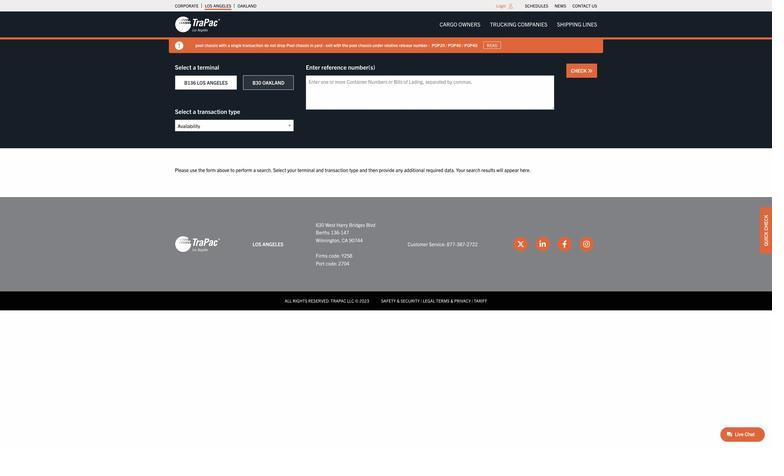 Task type: locate. For each thing, give the bounding box(es) containing it.
news link
[[555, 2, 567, 10]]

the right use
[[198, 167, 205, 173]]

1 vertical spatial menu bar
[[435, 18, 603, 31]]

2 los angeles image from the top
[[175, 236, 220, 253]]

pool up number(s)
[[350, 42, 358, 48]]

| left "legal"
[[421, 299, 422, 304]]

and left then at the left top of the page
[[360, 167, 368, 173]]

login link
[[497, 3, 507, 8]]

b30
[[253, 80, 262, 86]]

check inside button
[[572, 68, 588, 74]]

terminal
[[198, 63, 219, 71], [298, 167, 315, 173]]

pool up select a terminal
[[196, 42, 204, 48]]

0 horizontal spatial chassis
[[205, 42, 218, 48]]

solid image
[[175, 42, 184, 50], [588, 69, 593, 73]]

with right exit
[[334, 42, 342, 48]]

here.
[[521, 167, 531, 173]]

1 horizontal spatial with
[[334, 42, 342, 48]]

1 horizontal spatial oakland
[[263, 80, 285, 86]]

customer service: 877-387-2722
[[408, 241, 478, 247]]

read link
[[484, 42, 502, 49]]

0 horizontal spatial and
[[316, 167, 324, 173]]

provide
[[379, 167, 395, 173]]

0 horizontal spatial pool
[[196, 42, 204, 48]]

select
[[175, 63, 192, 71], [175, 108, 192, 115], [274, 167, 287, 173]]

1 pool from the left
[[196, 42, 204, 48]]

los angeles image
[[175, 16, 220, 33], [175, 236, 220, 253]]

terminal up b136 los angeles
[[198, 63, 219, 71]]

0 vertical spatial transaction
[[243, 42, 264, 48]]

0 horizontal spatial &
[[397, 299, 400, 304]]

quick
[[764, 232, 770, 247]]

1 horizontal spatial pool
[[350, 42, 358, 48]]

the right exit
[[343, 42, 349, 48]]

2704
[[339, 261, 350, 267]]

2 horizontal spatial chassis
[[359, 42, 372, 48]]

select for select a transaction type
[[175, 108, 192, 115]]

ca
[[342, 238, 348, 244]]

1 vertical spatial terminal
[[298, 167, 315, 173]]

&
[[397, 299, 400, 304], [451, 299, 454, 304]]

1 horizontal spatial &
[[451, 299, 454, 304]]

customer
[[408, 241, 428, 247]]

-
[[324, 42, 325, 48], [429, 42, 430, 48]]

los
[[205, 3, 213, 8], [197, 80, 206, 86], [253, 241, 262, 247]]

1 horizontal spatial |
[[472, 299, 473, 304]]

companies
[[518, 21, 548, 28]]

1 & from the left
[[397, 299, 400, 304]]

1 horizontal spatial los angeles
[[253, 241, 284, 247]]

0 horizontal spatial /
[[446, 42, 448, 48]]

0 horizontal spatial terminal
[[198, 63, 219, 71]]

select left your
[[274, 167, 287, 173]]

results
[[482, 167, 496, 173]]

please use the form above to perform a search. select your terminal and transaction type and then provide any additional required data. your search results will appear here.
[[175, 167, 531, 173]]

chassis left single
[[205, 42, 218, 48]]

0 vertical spatial check
[[572, 68, 588, 74]]

0 horizontal spatial check
[[572, 68, 588, 74]]

0 vertical spatial type
[[229, 108, 240, 115]]

form
[[206, 167, 216, 173]]

| left "tariff"
[[472, 299, 473, 304]]

rights
[[293, 299, 308, 304]]

select down b136
[[175, 108, 192, 115]]

check
[[572, 68, 588, 74], [764, 215, 770, 231]]

menu bar up shipping
[[522, 2, 601, 10]]

/ left pop40
[[446, 42, 448, 48]]

menu bar
[[522, 2, 601, 10], [435, 18, 603, 31]]

- left exit
[[324, 42, 325, 48]]

with
[[219, 42, 227, 48], [334, 42, 342, 48]]

0 vertical spatial los angeles image
[[175, 16, 220, 33]]

& right safety
[[397, 299, 400, 304]]

2 horizontal spatial transaction
[[325, 167, 349, 173]]

1 horizontal spatial -
[[429, 42, 430, 48]]

2 | from the left
[[472, 299, 473, 304]]

select up b136
[[175, 63, 192, 71]]

1 horizontal spatial the
[[343, 42, 349, 48]]

banner containing cargo owners
[[0, 11, 773, 53]]

us
[[592, 3, 598, 8]]

|
[[421, 299, 422, 304], [472, 299, 473, 304]]

los angeles link
[[205, 2, 232, 10]]

los angeles inside 'footer'
[[253, 241, 284, 247]]

1 vertical spatial type
[[350, 167, 359, 173]]

1 vertical spatial solid image
[[588, 69, 593, 73]]

1 horizontal spatial /
[[463, 42, 464, 48]]

2 vertical spatial angeles
[[263, 241, 284, 247]]

0 horizontal spatial -
[[324, 42, 325, 48]]

blvd
[[367, 222, 376, 228]]

oakland right b30
[[263, 80, 285, 86]]

1 horizontal spatial chassis
[[296, 42, 309, 48]]

2 vertical spatial los
[[253, 241, 262, 247]]

read
[[487, 43, 498, 48]]

1 horizontal spatial and
[[360, 167, 368, 173]]

appear
[[505, 167, 519, 173]]

select for select a terminal
[[175, 63, 192, 71]]

cargo
[[440, 21, 458, 28]]

with left single
[[219, 42, 227, 48]]

1 | from the left
[[421, 299, 422, 304]]

a
[[228, 42, 230, 48], [193, 63, 196, 71], [193, 108, 196, 115], [254, 167, 256, 173]]

lines
[[583, 21, 598, 28]]

not
[[270, 42, 276, 48]]

630
[[316, 222, 325, 228]]

los angeles image inside banner
[[175, 16, 220, 33]]

los angeles image inside 'footer'
[[175, 236, 220, 253]]

0 vertical spatial solid image
[[175, 42, 184, 50]]

& right terms
[[451, 299, 454, 304]]

firms code:  y258 port code:  2704
[[316, 253, 353, 267]]

drop
[[277, 42, 286, 48]]

1 vertical spatial los angeles
[[253, 241, 284, 247]]

1 horizontal spatial terminal
[[298, 167, 315, 173]]

b30 oakland
[[253, 80, 285, 86]]

0 horizontal spatial transaction
[[198, 108, 227, 115]]

banner
[[0, 11, 773, 53]]

- right number
[[429, 42, 430, 48]]

0 horizontal spatial |
[[421, 299, 422, 304]]

code: up 2704
[[329, 253, 341, 259]]

0 vertical spatial menu bar
[[522, 2, 601, 10]]

1 horizontal spatial transaction
[[243, 42, 264, 48]]

chassis left in at the top left of the page
[[296, 42, 309, 48]]

1 vertical spatial code:
[[326, 261, 338, 267]]

chassis left under
[[359, 42, 372, 48]]

1 los angeles image from the top
[[175, 16, 220, 33]]

cargo owners link
[[435, 18, 486, 31]]

1 vertical spatial angeles
[[207, 80, 228, 86]]

0 vertical spatial select
[[175, 63, 192, 71]]

any
[[396, 167, 403, 173]]

security
[[401, 299, 420, 304]]

1 chassis from the left
[[205, 42, 218, 48]]

shipping lines link
[[553, 18, 603, 31]]

menu bar containing cargo owners
[[435, 18, 603, 31]]

single
[[231, 42, 242, 48]]

will
[[497, 167, 504, 173]]

harry
[[337, 222, 348, 228]]

oakland
[[238, 3, 257, 8], [263, 80, 285, 86]]

/ left pop45
[[463, 42, 464, 48]]

1 vertical spatial los angeles image
[[175, 236, 220, 253]]

0 horizontal spatial los angeles
[[205, 3, 232, 8]]

los angeles
[[205, 3, 232, 8], [253, 241, 284, 247]]

Enter reference number(s) text field
[[306, 75, 555, 110]]

1 horizontal spatial solid image
[[588, 69, 593, 73]]

menu bar down light image
[[435, 18, 603, 31]]

schedules link
[[526, 2, 549, 10]]

0 horizontal spatial type
[[229, 108, 240, 115]]

code: right port
[[326, 261, 338, 267]]

630 west harry bridges blvd berths 136-147 wilmington, ca 90744
[[316, 222, 376, 244]]

footer
[[0, 197, 773, 311]]

and right your
[[316, 167, 324, 173]]

data.
[[445, 167, 455, 173]]

0 horizontal spatial the
[[198, 167, 205, 173]]

oakland right los angeles link
[[238, 3, 257, 8]]

/
[[446, 42, 448, 48], [463, 42, 464, 48]]

1 vertical spatial transaction
[[198, 108, 227, 115]]

tariff link
[[474, 299, 488, 304]]

2 and from the left
[[360, 167, 368, 173]]

the
[[343, 42, 349, 48], [198, 167, 205, 173]]

los angeles image for 'footer' containing 630 west harry bridges blvd
[[175, 236, 220, 253]]

0 vertical spatial oakland
[[238, 3, 257, 8]]

0 horizontal spatial oakland
[[238, 3, 257, 8]]

2 pool from the left
[[350, 42, 358, 48]]

use
[[190, 167, 197, 173]]

exit
[[326, 42, 333, 48]]

yard
[[315, 42, 323, 48]]

login
[[497, 3, 507, 8]]

90744
[[349, 238, 363, 244]]

136-
[[331, 230, 341, 236]]

0 horizontal spatial with
[[219, 42, 227, 48]]

1 vertical spatial select
[[175, 108, 192, 115]]

1 vertical spatial check
[[764, 215, 770, 231]]

1 with from the left
[[219, 42, 227, 48]]

terminal right your
[[298, 167, 315, 173]]



Task type: vqa. For each thing, say whether or not it's contained in the screenshot.
b136 los angeles
yes



Task type: describe. For each thing, give the bounding box(es) containing it.
los inside 'footer'
[[253, 241, 262, 247]]

privacy
[[455, 299, 471, 304]]

owners
[[459, 21, 481, 28]]

menu bar inside banner
[[435, 18, 603, 31]]

service:
[[429, 241, 446, 247]]

in
[[310, 42, 314, 48]]

1 horizontal spatial type
[[350, 167, 359, 173]]

1 vertical spatial oakland
[[263, 80, 285, 86]]

1 / from the left
[[446, 42, 448, 48]]

safety & security | legal terms & privacy | tariff
[[382, 299, 488, 304]]

los angeles image for banner containing cargo owners
[[175, 16, 220, 33]]

west
[[326, 222, 336, 228]]

do
[[265, 42, 269, 48]]

2 & from the left
[[451, 299, 454, 304]]

2 chassis from the left
[[296, 42, 309, 48]]

firms
[[316, 253, 328, 259]]

2 with from the left
[[334, 42, 342, 48]]

then
[[369, 167, 378, 173]]

tariff
[[474, 299, 488, 304]]

a left single
[[228, 42, 230, 48]]

trucking companies link
[[486, 18, 553, 31]]

1 vertical spatial the
[[198, 167, 205, 173]]

to
[[231, 167, 235, 173]]

877-
[[447, 241, 457, 247]]

legal
[[423, 299, 436, 304]]

cargo owners
[[440, 21, 481, 28]]

shipping
[[558, 21, 582, 28]]

a up b136
[[193, 63, 196, 71]]

reserved.
[[309, 299, 330, 304]]

your
[[288, 167, 297, 173]]

trucking
[[491, 21, 517, 28]]

387-
[[457, 241, 467, 247]]

shipping lines
[[558, 21, 598, 28]]

b136 los angeles
[[184, 80, 228, 86]]

wilmington,
[[316, 238, 341, 244]]

0 vertical spatial terminal
[[198, 63, 219, 71]]

1 - from the left
[[324, 42, 325, 48]]

select a terminal
[[175, 63, 219, 71]]

all
[[285, 299, 292, 304]]

1 vertical spatial los
[[197, 80, 206, 86]]

menu bar containing schedules
[[522, 2, 601, 10]]

required
[[426, 167, 444, 173]]

0 vertical spatial angeles
[[214, 3, 232, 8]]

b136
[[184, 80, 196, 86]]

quick check link
[[761, 208, 773, 254]]

search
[[467, 167, 481, 173]]

trucking companies
[[491, 21, 548, 28]]

pop45
[[465, 42, 478, 48]]

release
[[399, 42, 413, 48]]

enter reference number(s)
[[306, 63, 376, 71]]

pool chassis with a single transaction  do not drop pool chassis in yard -  exit with the pool chassis under relative release number -  pop20 / pop40 / pop45
[[196, 42, 478, 48]]

above
[[217, 167, 230, 173]]

enter
[[306, 63, 320, 71]]

number
[[414, 42, 428, 48]]

legal terms & privacy link
[[423, 299, 471, 304]]

terms
[[437, 299, 450, 304]]

select a transaction type
[[175, 108, 240, 115]]

0 vertical spatial los angeles
[[205, 3, 232, 8]]

0 horizontal spatial solid image
[[175, 42, 184, 50]]

2 / from the left
[[463, 42, 464, 48]]

contact
[[573, 3, 591, 8]]

perform
[[236, 167, 253, 173]]

your
[[457, 167, 466, 173]]

additional
[[405, 167, 425, 173]]

a left search.
[[254, 167, 256, 173]]

schedules
[[526, 3, 549, 8]]

0 vertical spatial the
[[343, 42, 349, 48]]

please
[[175, 167, 189, 173]]

footer containing 630 west harry bridges blvd
[[0, 197, 773, 311]]

a down b136
[[193, 108, 196, 115]]

quick check
[[764, 215, 770, 247]]

all rights reserved. trapac llc © 2023
[[285, 299, 370, 304]]

solid image inside check button
[[588, 69, 593, 73]]

relative
[[385, 42, 398, 48]]

light image
[[509, 4, 513, 8]]

pop40
[[449, 42, 462, 48]]

corporate
[[175, 3, 199, 8]]

angeles inside 'footer'
[[263, 241, 284, 247]]

reference
[[322, 63, 347, 71]]

y258
[[342, 253, 353, 259]]

llc
[[347, 299, 355, 304]]

news
[[555, 3, 567, 8]]

2722
[[467, 241, 478, 247]]

0 vertical spatial los
[[205, 3, 213, 8]]

147
[[341, 230, 349, 236]]

check button
[[567, 64, 598, 78]]

©
[[355, 299, 359, 304]]

oakland link
[[238, 2, 257, 10]]

contact us
[[573, 3, 598, 8]]

contact us link
[[573, 2, 598, 10]]

bridges
[[350, 222, 365, 228]]

safety & security link
[[382, 299, 420, 304]]

2023
[[360, 299, 370, 304]]

berths
[[316, 230, 330, 236]]

1 horizontal spatial check
[[764, 215, 770, 231]]

1 and from the left
[[316, 167, 324, 173]]

2 vertical spatial transaction
[[325, 167, 349, 173]]

3 chassis from the left
[[359, 42, 372, 48]]

2 vertical spatial select
[[274, 167, 287, 173]]

number(s)
[[348, 63, 376, 71]]

0 vertical spatial code:
[[329, 253, 341, 259]]

2 - from the left
[[429, 42, 430, 48]]

pop20
[[432, 42, 445, 48]]



